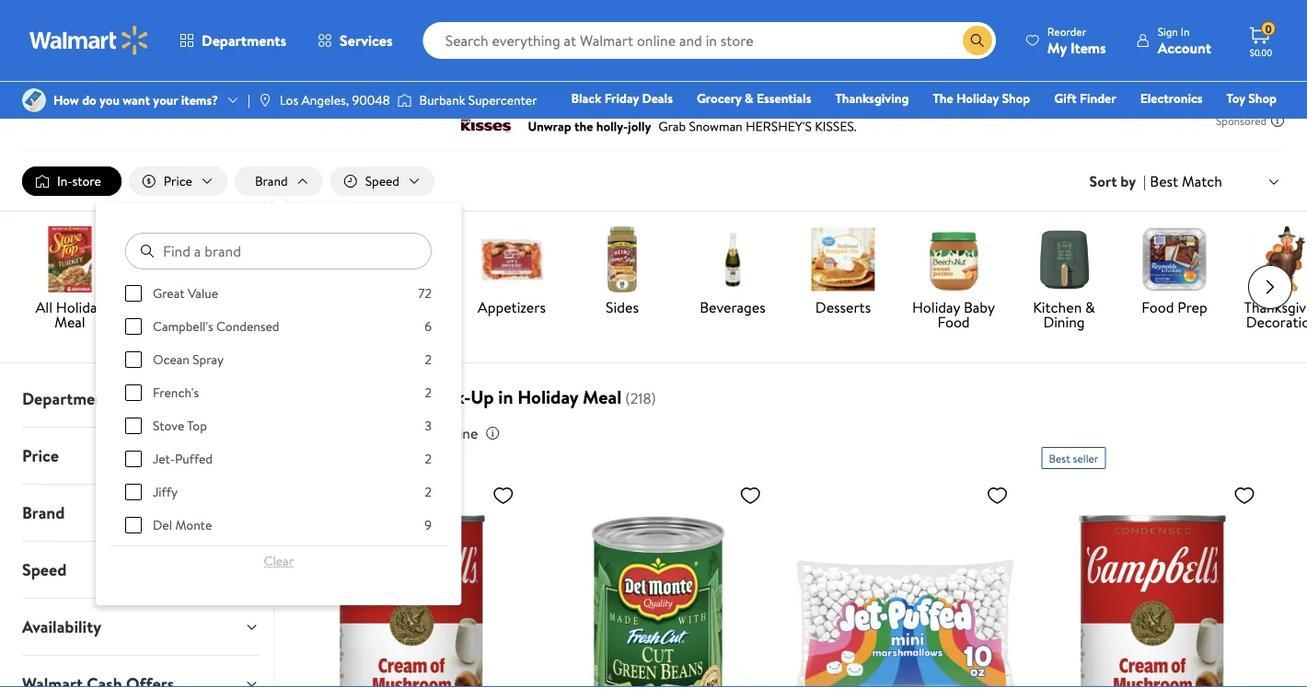 Task type: vqa. For each thing, say whether or not it's contained in the screenshot.
'Now $ 56 00 $86.00 Goodyear Reliant All-Season 185/65R15 88H All-Season Tire'
no



Task type: locate. For each thing, give the bounding box(es) containing it.
one
[[1136, 115, 1163, 133]]

2 up 9
[[425, 483, 432, 501]]

2 campbell's condensed cream of mushroom soup, 10.5 oz can image from the left
[[1042, 477, 1263, 688]]

grocery & essentials
[[697, 89, 811, 107]]

meal up los angeles, 90048
[[325, 67, 352, 85]]

1 horizontal spatial grocery
[[697, 89, 742, 107]]

sign in to add to favorites list, campbell's condensed cream of mushroom soup, 10.5 oz can image
[[492, 484, 514, 507], [1234, 484, 1256, 507]]

2
[[425, 351, 432, 369], [425, 384, 432, 402], [425, 450, 432, 468], [425, 483, 432, 501]]

1 horizontal spatial meal
[[325, 67, 352, 85]]

1 horizontal spatial speed
[[365, 172, 400, 190]]

holiday pantry stock-up in holiday meal (218)
[[297, 384, 656, 410]]

0 horizontal spatial campbell's condensed cream of mushroom soup, 10.5 oz can image
[[300, 477, 522, 688]]

desserts link
[[795, 227, 891, 319]]

1 horizontal spatial speed button
[[330, 167, 435, 196]]

group
[[125, 285, 432, 688]]

beverages link
[[685, 227, 781, 319]]

0 horizontal spatial &
[[416, 297, 425, 318]]

0 vertical spatial best
[[1150, 171, 1179, 191]]

best left seller
[[1049, 451, 1070, 466]]

price button
[[129, 167, 227, 196], [7, 428, 274, 484]]

& for dining
[[1085, 297, 1095, 318]]

campbell's condensed cream of mushroom soup, 10.5 oz can image
[[300, 477, 522, 688], [1042, 477, 1263, 688]]

brand inside sort and filter section "element"
[[255, 172, 288, 190]]

1 vertical spatial up
[[471, 384, 494, 410]]

4 / from the left
[[359, 67, 364, 85]]

speed button down del
[[7, 542, 274, 598]]

& inside fresh & frozen produce
[[416, 297, 425, 318]]

1 horizontal spatial best
[[1150, 171, 1179, 191]]

want
[[123, 91, 150, 109]]

the
[[933, 89, 953, 107]]

1 vertical spatial price
[[297, 424, 330, 444]]

availability tab
[[7, 599, 274, 656]]

1 vertical spatial best
[[1049, 451, 1070, 466]]

0 horizontal spatial meal
[[55, 312, 85, 332]]

sort and filter section element
[[0, 152, 1307, 211]]

departments inside tab
[[22, 388, 117, 411]]

0 horizontal spatial speed
[[22, 559, 67, 582]]

1 horizontal spatial brand
[[255, 172, 288, 190]]

& for frozen
[[416, 297, 425, 318]]

1 vertical spatial pantry
[[362, 384, 415, 410]]

Find a brand search field
[[125, 233, 432, 270]]

up up supercenter
[[492, 67, 508, 85]]

walmart+ link
[[1214, 114, 1285, 134]]

1 sign in to add to favorites list, campbell's condensed cream of mushroom soup, 10.5 oz can image from the left
[[492, 484, 514, 507]]

campbell's
[[153, 318, 214, 336]]

None checkbox
[[125, 352, 142, 368], [125, 418, 142, 435], [125, 352, 142, 368], [125, 418, 142, 435]]

1 horizontal spatial departments
[[202, 30, 286, 51]]

0 horizontal spatial sign in to add to favorites list, campbell's condensed cream of mushroom soup, 10.5 oz can image
[[492, 484, 514, 507]]

& right fresh
[[416, 297, 425, 318]]

speed button up thanksgiving fresh & frozen produce image
[[330, 167, 435, 196]]

1 shop from the left
[[1002, 89, 1030, 107]]

ad disclaimer and feedback for skylinedisplayad image
[[1270, 113, 1285, 128]]

departments button up holiday food link
[[164, 18, 302, 63]]

2 for french's
[[425, 384, 432, 402]]

departments button down ocean
[[7, 371, 274, 427]]

 image left los
[[258, 93, 272, 108]]

1 vertical spatial brand
[[22, 502, 65, 525]]

holiday left 'baby'
[[912, 297, 960, 318]]

0 vertical spatial departments button
[[164, 18, 302, 63]]

& left essentials
[[745, 89, 754, 107]]

by
[[1121, 171, 1136, 192]]

0 horizontal spatial shop
[[1002, 89, 1030, 107]]

holiday baby food link
[[906, 227, 1002, 333]]

holiday baby food image
[[921, 227, 987, 293]]

2 shop from the left
[[1249, 89, 1277, 107]]

pantry
[[416, 67, 453, 85], [362, 384, 415, 410]]

match
[[1182, 171, 1223, 191]]

& inside kitchen & dining
[[1085, 297, 1095, 318]]

food left seasonal
[[22, 67, 50, 85]]

72
[[419, 285, 432, 303]]

stock-
[[456, 67, 492, 85], [419, 384, 471, 410]]

search icon image
[[970, 33, 985, 48]]

best right by in the top right of the page
[[1150, 171, 1179, 191]]

3 2 from the top
[[425, 450, 432, 468]]

holiday right in
[[518, 384, 578, 410]]

/ up 90048
[[359, 67, 364, 85]]

up
[[492, 67, 508, 85], [471, 384, 494, 410]]

1 horizontal spatial price
[[164, 172, 192, 190]]

&
[[745, 89, 754, 107], [416, 297, 425, 318], [1085, 297, 1095, 318]]

0 vertical spatial speed button
[[330, 167, 435, 196]]

condensed
[[217, 318, 280, 336]]

services button
[[302, 18, 408, 63]]

shop right toy
[[1249, 89, 1277, 107]]

del monte
[[153, 517, 212, 535]]

best inside dropdown button
[[1150, 171, 1179, 191]]

/ left holiday meal link
[[268, 67, 273, 85]]

0 horizontal spatial brand
[[22, 502, 65, 525]]

 image
[[22, 88, 46, 112]]

thanksgiving beverages image
[[700, 227, 766, 293]]

1 vertical spatial speed
[[22, 559, 67, 582]]

Walmart Site-Wide search field
[[423, 22, 996, 59]]

brand for bottom brand dropdown button
[[22, 502, 65, 525]]

jet-puffed
[[153, 450, 213, 468]]

0 vertical spatial price
[[164, 172, 192, 190]]

shop inside the toy shop home
[[1249, 89, 1277, 107]]

1 vertical spatial meal
[[55, 312, 85, 332]]

& for essentials
[[745, 89, 754, 107]]

1 vertical spatial |
[[1143, 171, 1146, 192]]

| inside sort and filter section "element"
[[1143, 171, 1146, 192]]

holiday right all
[[56, 297, 104, 318]]

2 horizontal spatial &
[[1085, 297, 1095, 318]]

/
[[58, 67, 63, 85], [175, 67, 180, 85], [268, 67, 273, 85], [359, 67, 364, 85]]

2 down 6
[[425, 351, 432, 369]]

food down holiday baby food image in the right of the page
[[938, 312, 970, 332]]

online
[[439, 424, 478, 444]]

debit
[[1167, 115, 1198, 133]]

/ up your
[[175, 67, 180, 85]]

holiday inside holiday baby food
[[912, 297, 960, 318]]

2 2 from the top
[[425, 384, 432, 402]]

0 horizontal spatial departments
[[22, 388, 117, 411]]

availability
[[22, 616, 101, 639]]

0 vertical spatial meal
[[325, 67, 352, 85]]

brand inside tab
[[22, 502, 65, 525]]

sort by |
[[1090, 171, 1146, 192]]

do
[[82, 91, 96, 109]]

campbell's condensed cream of mushroom soup, 10.5 oz can image for first the sign in to add to favorites list, campbell's condensed cream of mushroom soup, 10.5 oz can icon from the right
[[1042, 477, 1263, 688]]

1 horizontal spatial  image
[[397, 91, 412, 110]]

finder
[[1080, 89, 1116, 107]]

best match button
[[1146, 169, 1285, 194]]

1 vertical spatial stock-
[[419, 384, 471, 410]]

/ right food link
[[58, 67, 63, 85]]

all holiday meal
[[36, 297, 104, 332]]

food link
[[22, 67, 50, 85]]

thanksgiving pantry stock-up image
[[258, 227, 324, 293]]

food left prep
[[1142, 297, 1174, 318]]

sign in account
[[1158, 23, 1212, 58]]

thanksgiving sides image
[[589, 227, 655, 293]]

1 horizontal spatial pantry
[[416, 67, 453, 85]]

2 up the 3 at the left bottom of the page
[[425, 384, 432, 402]]

brand
[[255, 172, 288, 190], [22, 502, 65, 525]]

gift
[[1054, 89, 1077, 107]]

brand for brand dropdown button to the top
[[255, 172, 288, 190]]

departments button
[[164, 18, 302, 63], [7, 371, 274, 427]]

jet-puffed mini marshmallows, 10 oz bag image
[[795, 477, 1016, 688]]

4 2 from the top
[[425, 483, 432, 501]]

 image right 90048
[[397, 91, 412, 110]]

value
[[188, 285, 218, 303]]

in
[[1181, 23, 1190, 39]]

produce
[[375, 327, 428, 347]]

2 down the 3 at the left bottom of the page
[[425, 450, 432, 468]]

grocery down the search search field
[[697, 89, 742, 107]]

1 vertical spatial departments
[[22, 388, 117, 411]]

1 horizontal spatial shop
[[1249, 89, 1277, 107]]

1 campbell's condensed cream of mushroom soup, 10.5 oz can image from the left
[[300, 477, 522, 688]]

stock- up the 3 at the left bottom of the page
[[419, 384, 471, 410]]

sponsored
[[1216, 113, 1267, 128]]

purchased
[[371, 424, 436, 444]]

pantry up burbank
[[416, 67, 453, 85]]

grocery & essentials link
[[689, 88, 820, 108]]

shop up fashion link
[[1002, 89, 1030, 107]]

1 horizontal spatial &
[[745, 89, 754, 107]]

0 horizontal spatial  image
[[258, 93, 272, 108]]

friday
[[605, 89, 639, 107]]

price inside price 'tab'
[[22, 445, 59, 468]]

speed tab
[[7, 542, 274, 598]]

prep
[[1178, 297, 1208, 318]]

spray
[[193, 351, 224, 369]]

beverages
[[700, 297, 766, 318]]

1 2 from the top
[[425, 351, 432, 369]]

food / seasonal grocery / holiday food / holiday meal / holiday pantry stock-up
[[22, 67, 508, 85]]

0 vertical spatial |
[[248, 91, 250, 109]]

walmart+
[[1222, 115, 1277, 133]]

up left in
[[471, 384, 494, 410]]

departments up holiday food link
[[202, 30, 286, 51]]

grocery up the want
[[121, 67, 167, 85]]

1 horizontal spatial sign in to add to favorites list, campbell's condensed cream of mushroom soup, 10.5 oz can image
[[1234, 484, 1256, 507]]

meal inside all holiday meal
[[55, 312, 85, 332]]

gift finder
[[1054, 89, 1116, 107]]

holiday meal link
[[280, 67, 352, 85]]

pantry up price when purchased online
[[362, 384, 415, 410]]

departments down all holiday meal on the left of page
[[22, 388, 117, 411]]

| right by in the top right of the page
[[1143, 171, 1146, 192]]

speed
[[365, 172, 400, 190], [22, 559, 67, 582]]

speed up availability
[[22, 559, 67, 582]]

meal right all
[[55, 312, 85, 332]]

holiday up los
[[280, 67, 322, 85]]

0 vertical spatial brand
[[255, 172, 288, 190]]

next slide for chipmodulewithimages list image
[[1248, 265, 1293, 309]]

baby
[[964, 297, 995, 318]]

services
[[340, 30, 393, 51]]

black
[[571, 89, 602, 107]]

brand button
[[235, 167, 323, 196], [7, 485, 274, 541]]

0 vertical spatial stock-
[[456, 67, 492, 85]]

2 vertical spatial price
[[22, 445, 59, 468]]

0 vertical spatial grocery
[[121, 67, 167, 85]]

1 horizontal spatial |
[[1143, 171, 1146, 192]]

1 horizontal spatial campbell's condensed cream of mushroom soup, 10.5 oz can image
[[1042, 477, 1263, 688]]

0 horizontal spatial price
[[22, 445, 59, 468]]

sign in to add to favorites list, del monte cut green beans canned vegetables, 14.5 oz can image
[[739, 484, 762, 507]]

registry
[[1065, 115, 1112, 133]]

tab
[[7, 656, 274, 688]]

| down 'food / seasonal grocery / holiday food / holiday meal / holiday pantry stock-up'
[[248, 91, 250, 109]]

meal left (218)
[[583, 384, 622, 410]]

1 vertical spatial grocery
[[697, 89, 742, 107]]

meal
[[325, 67, 352, 85], [55, 312, 85, 332], [583, 384, 622, 410]]

thanksgiving fresh & frozen produce image
[[368, 227, 435, 293]]

(218)
[[625, 389, 656, 409]]

all
[[36, 297, 52, 318]]

0 vertical spatial speed
[[365, 172, 400, 190]]

departments tab
[[7, 371, 274, 427]]

campbell's condensed
[[153, 318, 280, 336]]

los
[[280, 91, 298, 109]]

0 horizontal spatial |
[[248, 91, 250, 109]]

2 horizontal spatial meal
[[583, 384, 622, 410]]

& right dining
[[1085, 297, 1095, 318]]

6
[[425, 318, 432, 336]]

 image
[[397, 91, 412, 110], [258, 93, 272, 108]]

thanksgivi
[[1244, 297, 1307, 332]]

1 vertical spatial price button
[[7, 428, 274, 484]]

account
[[1158, 37, 1212, 58]]

speed up thanksgiving fresh & frozen produce image
[[365, 172, 400, 190]]

sign
[[1158, 23, 1178, 39]]

0 horizontal spatial best
[[1049, 451, 1070, 466]]

ocean spray
[[153, 351, 224, 369]]

stock- up burbank supercenter
[[456, 67, 492, 85]]

1 vertical spatial speed button
[[7, 542, 274, 598]]

None checkbox
[[125, 285, 142, 302], [125, 319, 142, 335], [125, 385, 142, 401], [125, 451, 142, 468], [125, 484, 142, 501], [125, 517, 142, 534], [125, 285, 142, 302], [125, 319, 142, 335], [125, 385, 142, 401], [125, 451, 142, 468], [125, 484, 142, 501], [125, 517, 142, 534]]



Task type: describe. For each thing, give the bounding box(es) containing it.
top
[[187, 417, 207, 435]]

thanksgiving link
[[827, 88, 917, 108]]

clear
[[264, 552, 294, 570]]

jet-
[[153, 450, 175, 468]]

in
[[498, 384, 513, 410]]

walmart image
[[29, 26, 149, 55]]

seasonal
[[70, 67, 118, 85]]

price inside sort and filter section "element"
[[164, 172, 192, 190]]

food prep image
[[1142, 227, 1208, 293]]

seller
[[1073, 451, 1099, 466]]

los angeles, 90048
[[280, 91, 390, 109]]

2 horizontal spatial price
[[297, 424, 330, 444]]

appetizers
[[478, 297, 546, 318]]

thanksgiving main dishes image
[[147, 227, 214, 293]]

availability button
[[7, 599, 274, 656]]

price tab
[[7, 428, 274, 484]]

best for best match
[[1150, 171, 1179, 191]]

how
[[53, 91, 79, 109]]

shop inside the holiday shop link
[[1002, 89, 1030, 107]]

sort
[[1090, 171, 1117, 192]]

fresh & frozen produce link
[[354, 227, 449, 348]]

great value
[[153, 285, 218, 303]]

frozen
[[380, 312, 423, 332]]

angeles,
[[301, 91, 349, 109]]

food prep
[[1142, 297, 1208, 318]]

items
[[1071, 37, 1106, 58]]

2 / from the left
[[175, 67, 180, 85]]

best seller
[[1049, 451, 1099, 466]]

toy shop link
[[1219, 88, 1285, 108]]

thanksgiving
[[835, 89, 909, 107]]

stove top
[[153, 417, 207, 435]]

3 / from the left
[[268, 67, 273, 85]]

holiday up when
[[297, 384, 358, 410]]

90048
[[352, 91, 390, 109]]

speed inside sort and filter section "element"
[[365, 172, 400, 190]]

sides
[[606, 297, 639, 318]]

best for best seller
[[1049, 451, 1070, 466]]

essentials
[[757, 89, 811, 107]]

best match
[[1150, 171, 1223, 191]]

home link
[[932, 114, 983, 134]]

food left holiday meal link
[[232, 67, 260, 85]]

food inside holiday baby food
[[938, 312, 970, 332]]

group containing great value
[[125, 285, 432, 688]]

Search search field
[[423, 22, 996, 59]]

0 horizontal spatial grocery
[[121, 67, 167, 85]]

thanksgivi link
[[1237, 227, 1307, 333]]

fashion link
[[990, 114, 1049, 134]]

holiday baby food
[[912, 297, 995, 332]]

my
[[1048, 37, 1067, 58]]

thanksgiving appetizers image
[[479, 227, 545, 293]]

holiday up items?
[[187, 67, 229, 85]]

food prep link
[[1127, 227, 1223, 319]]

seasonal grocery link
[[70, 67, 167, 85]]

french's
[[153, 384, 199, 402]]

your
[[153, 91, 178, 109]]

in-store
[[57, 172, 101, 190]]

0 vertical spatial pantry
[[416, 67, 453, 85]]

fresh
[[377, 297, 412, 318]]

speed inside tab
[[22, 559, 67, 582]]

sign in to add to favorites list, jet-puffed mini marshmallows, 10 oz bag image
[[987, 484, 1009, 507]]

dishes
[[177, 297, 219, 318]]

0 vertical spatial price button
[[129, 167, 227, 196]]

kitchen & dining image
[[1031, 227, 1097, 293]]

supercenter
[[468, 91, 537, 109]]

store
[[72, 172, 101, 190]]

thanksgiving decorations image
[[1252, 227, 1307, 293]]

puffed
[[175, 450, 213, 468]]

burbank supercenter
[[419, 91, 537, 109]]

2 sign in to add to favorites list, campbell's condensed cream of mushroom soup, 10.5 oz can image from the left
[[1234, 484, 1256, 507]]

food inside food prep link
[[1142, 297, 1174, 318]]

reorder my items
[[1048, 23, 1106, 58]]

2 for jet-puffed
[[425, 450, 432, 468]]

holiday pantry stock-up link
[[371, 67, 508, 85]]

registry link
[[1057, 114, 1120, 134]]

the holiday shop
[[933, 89, 1030, 107]]

3
[[425, 417, 432, 435]]

reorder
[[1048, 23, 1087, 39]]

kitchen
[[1033, 297, 1082, 318]]

0 vertical spatial brand button
[[235, 167, 323, 196]]

brand tab
[[7, 485, 274, 541]]

0 vertical spatial departments
[[202, 30, 286, 51]]

holiday up home 'link'
[[956, 89, 999, 107]]

price when purchased online
[[297, 424, 478, 444]]

fashion
[[998, 115, 1041, 133]]

2 for ocean spray
[[425, 351, 432, 369]]

main
[[142, 297, 173, 318]]

in-store button
[[22, 167, 121, 196]]

toy
[[1227, 89, 1245, 107]]

9
[[425, 517, 432, 535]]

stove
[[153, 417, 185, 435]]

holiday inside all holiday meal
[[56, 297, 104, 318]]

0 vertical spatial up
[[492, 67, 508, 85]]

 image for burbank supercenter
[[397, 91, 412, 110]]

when
[[333, 424, 367, 444]]

great
[[153, 285, 185, 303]]

electronics link
[[1132, 88, 1211, 108]]

1 vertical spatial brand button
[[7, 485, 274, 541]]

home
[[941, 115, 974, 133]]

1 / from the left
[[58, 67, 63, 85]]

dining
[[1043, 312, 1085, 332]]

main dishes
[[142, 297, 219, 318]]

all holiday meal link
[[22, 227, 118, 333]]

 image for los angeles, 90048
[[258, 93, 272, 108]]

2 for jiffy
[[425, 483, 432, 501]]

legal information image
[[485, 426, 500, 441]]

items?
[[181, 91, 218, 109]]

one debit link
[[1128, 114, 1206, 134]]

1 vertical spatial departments button
[[7, 371, 274, 427]]

0
[[1265, 21, 1272, 37]]

holiday food link
[[187, 67, 260, 85]]

del monte cut green beans canned vegetables, 14.5 oz can image
[[548, 477, 769, 688]]

electronics
[[1140, 89, 1203, 107]]

all thanksgiving image
[[37, 227, 103, 293]]

main dishes link
[[133, 227, 228, 319]]

0 horizontal spatial pantry
[[362, 384, 415, 410]]

in-
[[57, 172, 72, 190]]

gift finder link
[[1046, 88, 1125, 108]]

desserts
[[816, 297, 871, 318]]

campbell's condensed cream of mushroom soup, 10.5 oz can image for 1st the sign in to add to favorites list, campbell's condensed cream of mushroom soup, 10.5 oz can icon
[[300, 477, 522, 688]]

kitchen & dining link
[[1016, 227, 1112, 333]]

0 horizontal spatial speed button
[[7, 542, 274, 598]]

holiday up 90048
[[371, 67, 413, 85]]

$0.00
[[1250, 46, 1273, 58]]

2 vertical spatial meal
[[583, 384, 622, 410]]

thanksgiving desserts image
[[810, 227, 876, 293]]



